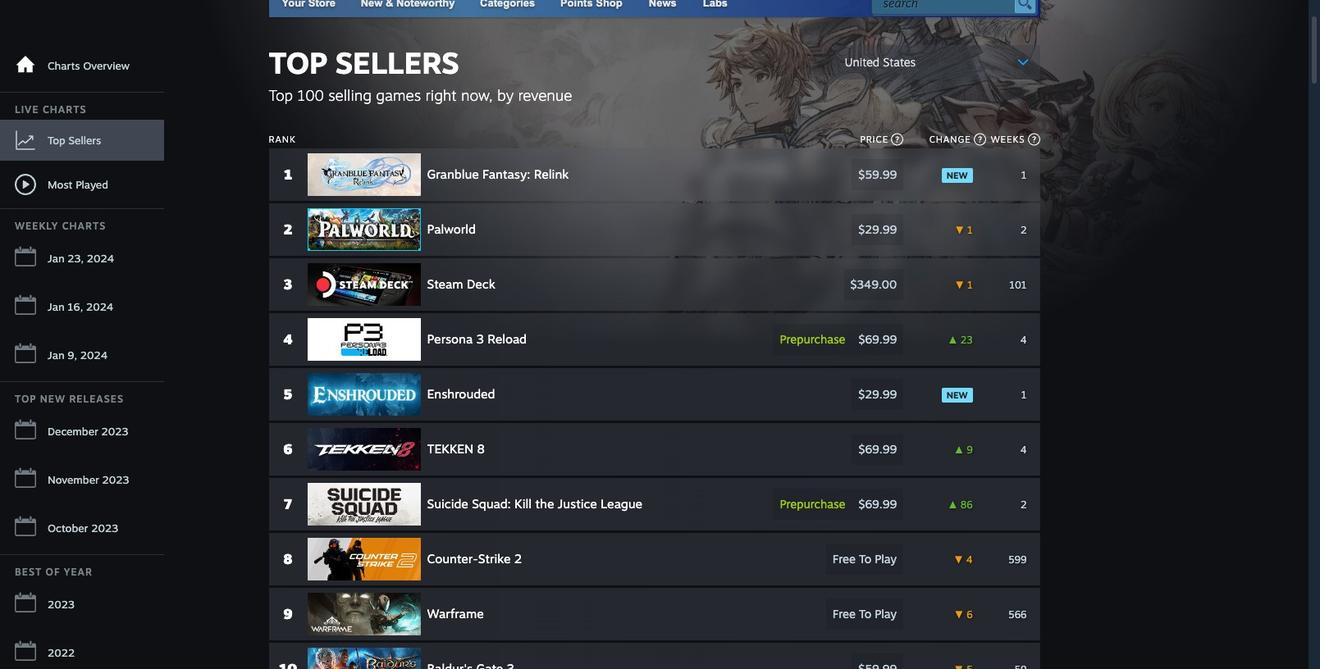 Task type: describe. For each thing, give the bounding box(es) containing it.
selling
[[328, 86, 372, 104]]

▼ for 3
[[955, 279, 965, 291]]

overview
[[83, 59, 130, 72]]

rank
[[269, 134, 296, 145]]

play for 9
[[875, 607, 897, 621]]

squad:
[[472, 496, 511, 512]]

top down live charts
[[48, 133, 65, 146]]

league
[[601, 496, 643, 512]]

charts overview link
[[0, 43, 164, 89]]

granblue
[[427, 167, 479, 182]]

2023 for october 2023
[[91, 522, 118, 535]]

▲ for 6
[[954, 444, 964, 456]]

to for 9
[[859, 607, 872, 621]]

live charts
[[15, 103, 87, 116]]

jan 16, 2024 link
[[0, 285, 164, 330]]

enshrouded
[[427, 386, 495, 402]]

100
[[297, 86, 324, 104]]

best
[[15, 566, 42, 578]]

states
[[883, 55, 916, 69]]

right
[[426, 86, 457, 104]]

games
[[376, 86, 421, 104]]

palworld link
[[307, 208, 723, 251]]

steam deck link
[[307, 263, 723, 306]]

▼ 6
[[954, 608, 973, 621]]

5
[[284, 386, 293, 403]]

change
[[929, 134, 971, 145]]

2022
[[48, 647, 75, 660]]

2 $69.99 from the top
[[859, 442, 897, 456]]

the
[[535, 496, 554, 512]]

weekly
[[15, 220, 59, 232]]

live
[[15, 103, 39, 116]]

2023 link
[[0, 583, 164, 628]]

$349.00
[[851, 277, 897, 291]]

palworld
[[427, 222, 476, 237]]

charts for jan
[[62, 220, 106, 232]]

search search field
[[883, 0, 1011, 14]]

$29.99 for 5
[[859, 387, 897, 401]]

1 horizontal spatial sellers
[[335, 44, 459, 81]]

counter-strike 2
[[427, 551, 522, 567]]

top new releases
[[15, 393, 124, 405]]

4 down 101 on the top of the page
[[1021, 334, 1027, 346]]

4 right ▲ 9
[[1021, 444, 1027, 456]]

prepurchase for 7
[[780, 497, 846, 511]]

kill
[[515, 496, 532, 512]]

566
[[1008, 608, 1027, 621]]

7
[[284, 496, 292, 513]]

counter-strike 2 link
[[307, 538, 723, 581]]

year
[[64, 566, 93, 578]]

december
[[48, 425, 98, 438]]

jan 9, 2024
[[48, 349, 108, 362]]

2024 for jan 23, 2024
[[87, 252, 114, 265]]

november
[[48, 473, 99, 487]]

▲ for 4
[[948, 334, 958, 346]]

tekken
[[427, 441, 474, 457]]

free for 8
[[833, 552, 856, 566]]

suicide squad: kill the justice league link
[[307, 483, 723, 526]]

top left 100 at the top left of the page
[[269, 86, 293, 104]]

to for 8
[[859, 552, 872, 566]]

steam deck
[[427, 277, 495, 292]]

suicide
[[427, 496, 468, 512]]

enshrouded link
[[307, 373, 723, 416]]

now,
[[461, 86, 493, 104]]

jan 9, 2024 link
[[0, 333, 164, 378]]

▲ 86
[[948, 498, 973, 511]]

persona 3 reload
[[427, 332, 527, 347]]

▲ 23
[[948, 334, 973, 346]]

jan 23, 2024
[[48, 252, 114, 265]]

jan 23, 2024 link
[[0, 236, 164, 281]]

▼ 4
[[954, 553, 973, 566]]

charts for top
[[43, 103, 87, 116]]

suicide squad: kill the justice league
[[427, 496, 643, 512]]

october 2023 link
[[0, 506, 164, 551]]

23,
[[68, 252, 84, 265]]

9,
[[68, 349, 77, 362]]

granblue fantasy: relink
[[427, 167, 569, 182]]

prepurchase for 4
[[780, 332, 846, 346]]

top 100 selling games right now, by revenue
[[269, 86, 572, 104]]

new for 1
[[947, 169, 968, 181]]

revenue
[[518, 86, 572, 104]]

▼ 1 for 2
[[955, 224, 973, 236]]

united
[[845, 55, 880, 69]]

weeks
[[991, 134, 1025, 145]]

releases
[[69, 393, 124, 405]]

weekly charts
[[15, 220, 106, 232]]

of
[[46, 566, 60, 578]]

most played
[[48, 178, 108, 191]]

4 up 5
[[283, 331, 293, 348]]

most played link
[[0, 164, 164, 205]]

86
[[961, 498, 973, 511]]

3 inside persona 3 reload link
[[476, 332, 484, 347]]

▼ for 9
[[954, 608, 964, 621]]



Task type: locate. For each thing, give the bounding box(es) containing it.
granblue fantasy: relink link
[[307, 153, 723, 196]]

best of year
[[15, 566, 93, 578]]

▼ 1 for 3
[[955, 279, 973, 291]]

8 inside tekken 8 link
[[477, 441, 485, 457]]

price
[[860, 134, 889, 145]]

1 horizontal spatial 3
[[476, 332, 484, 347]]

top
[[269, 44, 327, 81], [269, 86, 293, 104], [48, 133, 65, 146], [15, 393, 37, 405]]

warframe link
[[307, 593, 723, 636]]

0 vertical spatial $69.99
[[859, 332, 897, 346]]

6 left 566 on the bottom of page
[[967, 608, 973, 621]]

0 vertical spatial 9
[[967, 444, 973, 456]]

▼ for 2
[[955, 224, 965, 236]]

new for 5
[[947, 389, 968, 401]]

▲ left 86
[[948, 498, 958, 511]]

1 vertical spatial 2024
[[86, 300, 114, 313]]

played
[[76, 178, 108, 191]]

16,
[[68, 300, 83, 313]]

play left "▼ 6"
[[875, 607, 897, 621]]

599
[[1008, 553, 1027, 566]]

9
[[967, 444, 973, 456], [283, 606, 293, 623]]

4 left 599
[[967, 553, 973, 566]]

reload
[[488, 332, 527, 347]]

1 $29.99 from the top
[[859, 222, 897, 236]]

0 vertical spatial play
[[875, 552, 897, 566]]

1 free to play from the top
[[833, 552, 897, 566]]

$29.99
[[859, 222, 897, 236], [859, 387, 897, 401]]

december 2023
[[48, 425, 128, 438]]

2022 link
[[0, 631, 164, 670]]

101
[[1010, 279, 1027, 291]]

2024 for jan 16, 2024
[[86, 300, 114, 313]]

jan left 16,
[[48, 300, 65, 313]]

top up 100 at the top left of the page
[[269, 44, 327, 81]]

sellers up games
[[335, 44, 459, 81]]

1 vertical spatial 3
[[476, 332, 484, 347]]

8 down 7
[[283, 551, 293, 568]]

2023 for november 2023
[[102, 473, 129, 487]]

2 vertical spatial 2024
[[80, 349, 108, 362]]

1 vertical spatial 9
[[283, 606, 293, 623]]

2 free from the top
[[833, 607, 856, 621]]

1 vertical spatial sellers
[[69, 133, 101, 146]]

2 vertical spatial charts
[[62, 220, 106, 232]]

persona 3 reload link
[[307, 318, 723, 361]]

1
[[284, 166, 292, 183], [1021, 169, 1027, 181], [967, 224, 973, 236], [967, 279, 973, 291], [1021, 389, 1027, 401]]

united states
[[845, 55, 916, 69]]

play
[[875, 552, 897, 566], [875, 607, 897, 621]]

1 to from the top
[[859, 552, 872, 566]]

1 vertical spatial $69.99
[[859, 442, 897, 456]]

jan
[[48, 252, 65, 265], [48, 300, 65, 313], [48, 349, 65, 362]]

1 vertical spatial top sellers
[[48, 133, 101, 146]]

jan left 23,
[[48, 252, 65, 265]]

jan for jan 9, 2024
[[48, 349, 65, 362]]

2 play from the top
[[875, 607, 897, 621]]

3 jan from the top
[[48, 349, 65, 362]]

strike
[[478, 551, 511, 567]]

0 vertical spatial sellers
[[335, 44, 459, 81]]

deck
[[467, 277, 495, 292]]

warframe
[[427, 606, 484, 622]]

$59.99
[[858, 167, 897, 181]]

1 vertical spatial jan
[[48, 300, 65, 313]]

1 vertical spatial 8
[[283, 551, 293, 568]]

6
[[283, 441, 293, 458], [967, 608, 973, 621]]

1 $69.99 from the top
[[859, 332, 897, 346]]

2024 for jan 9, 2024
[[80, 349, 108, 362]]

1 vertical spatial free to play
[[833, 607, 897, 621]]

top sellers down live charts
[[48, 133, 101, 146]]

0 vertical spatial 3
[[284, 276, 292, 293]]

0 horizontal spatial 6
[[283, 441, 293, 458]]

0 horizontal spatial 8
[[283, 551, 293, 568]]

top sellers link
[[0, 120, 164, 161]]

to
[[859, 552, 872, 566], [859, 607, 872, 621]]

None search field
[[871, 0, 1037, 15]]

1 horizontal spatial 8
[[477, 441, 485, 457]]

0 vertical spatial jan
[[48, 252, 65, 265]]

2 vertical spatial $69.99
[[859, 497, 897, 511]]

prepurchase
[[780, 332, 846, 346], [780, 497, 846, 511]]

0 vertical spatial top sellers
[[269, 44, 459, 81]]

1 vertical spatial 6
[[967, 608, 973, 621]]

0 vertical spatial to
[[859, 552, 872, 566]]

1 horizontal spatial 6
[[967, 608, 973, 621]]

2023
[[101, 425, 128, 438], [102, 473, 129, 487], [91, 522, 118, 535], [48, 598, 75, 611]]

sellers up most played link at the left of page
[[69, 133, 101, 146]]

jan left 9,
[[48, 349, 65, 362]]

0 horizontal spatial 9
[[283, 606, 293, 623]]

sellers
[[335, 44, 459, 81], [69, 133, 101, 146]]

fantasy:
[[483, 167, 530, 182]]

2 free to play from the top
[[833, 607, 897, 621]]

0 horizontal spatial top sellers
[[48, 133, 101, 146]]

1 jan from the top
[[48, 252, 65, 265]]

2023 right november
[[102, 473, 129, 487]]

october 2023
[[48, 522, 118, 535]]

0 vertical spatial 2024
[[87, 252, 114, 265]]

0 vertical spatial charts
[[48, 59, 80, 72]]

0 vertical spatial 6
[[283, 441, 293, 458]]

1 vertical spatial ▲
[[954, 444, 964, 456]]

counter-
[[427, 551, 478, 567]]

1 horizontal spatial 9
[[967, 444, 973, 456]]

charts up jan 23, 2024
[[62, 220, 106, 232]]

most
[[48, 178, 73, 191]]

2024 right 9,
[[80, 349, 108, 362]]

3 $69.99 from the top
[[859, 497, 897, 511]]

1 horizontal spatial top sellers
[[269, 44, 459, 81]]

▼ 1
[[955, 224, 973, 236], [955, 279, 973, 291]]

top sellers
[[269, 44, 459, 81], [48, 133, 101, 146]]

$69.99 for 7
[[859, 497, 897, 511]]

8
[[477, 441, 485, 457], [283, 551, 293, 568]]

1 free from the top
[[833, 552, 856, 566]]

$69.99 for 4
[[859, 332, 897, 346]]

2 ▼ 1 from the top
[[955, 279, 973, 291]]

8 right tekken
[[477, 441, 485, 457]]

2024
[[87, 252, 114, 265], [86, 300, 114, 313], [80, 349, 108, 362]]

charts left the overview
[[48, 59, 80, 72]]

0 vertical spatial ▲
[[948, 334, 958, 346]]

23
[[961, 334, 973, 346]]

new up ▲ 9
[[947, 389, 968, 401]]

2 prepurchase from the top
[[780, 497, 846, 511]]

▲ up ▲ 86
[[954, 444, 964, 456]]

free for 9
[[833, 607, 856, 621]]

0 vertical spatial prepurchase
[[780, 332, 846, 346]]

0 horizontal spatial 3
[[284, 276, 292, 293]]

top up "december 2023" link
[[15, 393, 37, 405]]

free to play
[[833, 552, 897, 566], [833, 607, 897, 621]]

jan for jan 16, 2024
[[48, 300, 65, 313]]

tekken 8
[[427, 441, 485, 457]]

6 up 7
[[283, 441, 293, 458]]

1 vertical spatial $29.99
[[859, 387, 897, 401]]

2023 down releases
[[101, 425, 128, 438]]

2023 down best of year
[[48, 598, 75, 611]]

2 to from the top
[[859, 607, 872, 621]]

jan for jan 23, 2024
[[48, 252, 65, 265]]

2024 right 23,
[[87, 252, 114, 265]]

1 vertical spatial play
[[875, 607, 897, 621]]

4
[[283, 331, 293, 348], [1021, 334, 1027, 346], [1021, 444, 1027, 456], [967, 553, 973, 566]]

2023 right october
[[91, 522, 118, 535]]

1 vertical spatial to
[[859, 607, 872, 621]]

free to play for 9
[[833, 607, 897, 621]]

0 vertical spatial 8
[[477, 441, 485, 457]]

▲ left 23
[[948, 334, 958, 346]]

1 vertical spatial free
[[833, 607, 856, 621]]

persona
[[427, 332, 473, 347]]

0 vertical spatial free to play
[[833, 552, 897, 566]]

3
[[284, 276, 292, 293], [476, 332, 484, 347]]

tekken 8 link
[[307, 428, 723, 471]]

jan 16, 2024
[[48, 300, 114, 313]]

free
[[833, 552, 856, 566], [833, 607, 856, 621]]

new up december
[[40, 393, 66, 405]]

justice
[[558, 496, 597, 512]]

0 vertical spatial ▼ 1
[[955, 224, 973, 236]]

free to play for 8
[[833, 552, 897, 566]]

2 jan from the top
[[48, 300, 65, 313]]

charts up 'top sellers' link
[[43, 103, 87, 116]]

2024 right 16,
[[86, 300, 114, 313]]

$29.99 for 2
[[859, 222, 897, 236]]

1 vertical spatial ▼ 1
[[955, 279, 973, 291]]

0 horizontal spatial sellers
[[69, 133, 101, 146]]

2023 for december 2023
[[101, 425, 128, 438]]

charts overview
[[48, 59, 130, 72]]

▼ for 8
[[954, 553, 964, 566]]

1 ▼ 1 from the top
[[955, 224, 973, 236]]

1 vertical spatial charts
[[43, 103, 87, 116]]

november 2023 link
[[0, 458, 164, 503]]

october
[[48, 522, 88, 535]]

2 vertical spatial jan
[[48, 349, 65, 362]]

play left ▼ 4
[[875, 552, 897, 566]]

▲ 9
[[954, 444, 973, 456]]

november 2023
[[48, 473, 129, 487]]

steam
[[427, 277, 463, 292]]

december 2023 link
[[0, 409, 164, 455]]

1 prepurchase from the top
[[780, 332, 846, 346]]

▲ for 7
[[948, 498, 958, 511]]

2 $29.99 from the top
[[859, 387, 897, 401]]

0 vertical spatial free
[[833, 552, 856, 566]]

new down change
[[947, 169, 968, 181]]

1 play from the top
[[875, 552, 897, 566]]

0 vertical spatial $29.99
[[859, 222, 897, 236]]

play for 8
[[875, 552, 897, 566]]

by
[[497, 86, 514, 104]]

1 vertical spatial prepurchase
[[780, 497, 846, 511]]

2 vertical spatial ▲
[[948, 498, 958, 511]]

relink
[[534, 167, 569, 182]]

top sellers up selling
[[269, 44, 459, 81]]



Task type: vqa. For each thing, say whether or not it's contained in the screenshot.
Remove within $101.20 $78.70 remove
no



